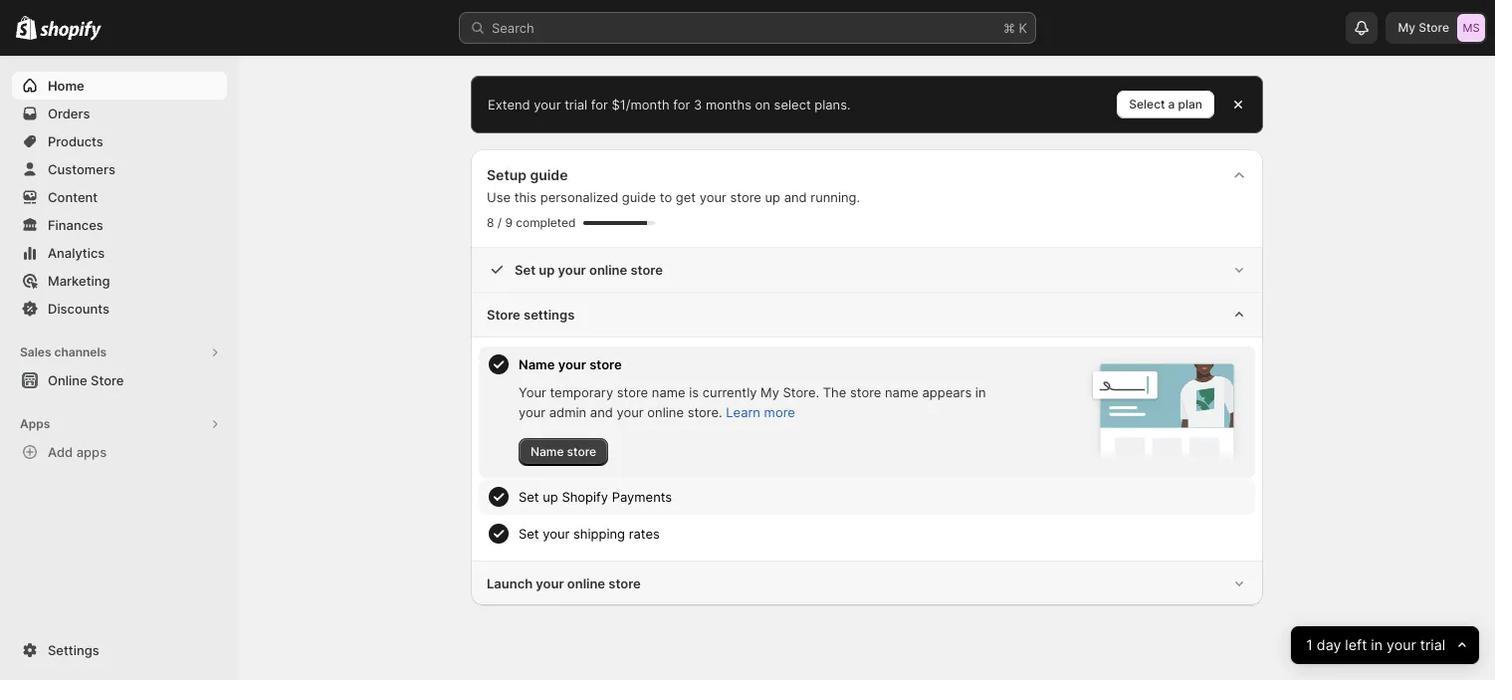 Task type: describe. For each thing, give the bounding box(es) containing it.
k
[[1019, 20, 1028, 36]]

learn
[[726, 404, 761, 420]]

launch
[[487, 576, 533, 592]]

1 horizontal spatial shopify image
[[40, 21, 102, 41]]

store for my store
[[1419, 20, 1450, 35]]

8
[[487, 215, 494, 230]]

add apps button
[[12, 438, 227, 466]]

customers link
[[12, 155, 227, 183]]

home
[[48, 78, 84, 94]]

in inside your temporary store name is currently my store. the store name appears in your admin and your online store.
[[976, 384, 986, 400]]

store.
[[783, 384, 820, 400]]

0 vertical spatial guide
[[530, 166, 568, 183]]

online inside set up your online store "dropdown button"
[[590, 262, 628, 278]]

store settings
[[487, 307, 575, 323]]

0 vertical spatial up
[[765, 189, 781, 205]]

name your store
[[519, 357, 622, 372]]

setup guide
[[487, 166, 568, 183]]

store up temporary
[[590, 357, 622, 372]]

name store
[[531, 444, 597, 459]]

launch your online store button
[[471, 562, 1264, 605]]

store right get
[[730, 189, 762, 205]]

orders
[[48, 106, 90, 121]]

rates
[[629, 526, 660, 542]]

get
[[676, 189, 696, 205]]

set for set up shopify payments
[[519, 489, 539, 505]]

store down admin
[[567, 444, 597, 459]]

marketing link
[[12, 267, 227, 295]]

set for set up your online store
[[515, 262, 536, 278]]

analytics
[[48, 245, 105, 261]]

your inside "dropdown button"
[[558, 262, 586, 278]]

sales channels
[[20, 345, 107, 360]]

settings link
[[12, 636, 227, 664]]

name for name store
[[531, 444, 564, 459]]

the
[[823, 384, 847, 400]]

store inside dropdown button
[[487, 307, 521, 323]]

select a plan
[[1130, 97, 1203, 112]]

day
[[1317, 636, 1341, 654]]

0 vertical spatial and
[[784, 189, 807, 205]]

store right temporary
[[617, 384, 648, 400]]

months
[[706, 97, 752, 113]]

and inside your temporary store name is currently my store. the store name appears in your admin and your online store.
[[590, 404, 613, 420]]

your left shipping
[[543, 526, 570, 542]]

add apps
[[48, 444, 107, 460]]

use this personalized guide to get your store up and running.
[[487, 189, 861, 205]]

my store image
[[1458, 14, 1486, 42]]

running.
[[811, 189, 861, 205]]

name your store element
[[519, 382, 993, 466]]

online
[[48, 372, 87, 388]]

1 horizontal spatial my
[[1399, 20, 1416, 35]]

your
[[519, 384, 547, 400]]

up for set up your online store
[[539, 262, 555, 278]]

/
[[498, 215, 502, 230]]

online inside your temporary store name is currently my store. the store name appears in your admin and your online store.
[[648, 404, 684, 420]]

1 vertical spatial guide
[[622, 189, 656, 205]]

products link
[[12, 127, 227, 155]]

set your shipping rates button
[[519, 516, 1248, 552]]

set your shipping rates
[[519, 526, 660, 542]]

online inside launch your online store dropdown button
[[567, 576, 606, 592]]

sales channels button
[[12, 339, 227, 366]]

shipping
[[574, 526, 625, 542]]

⌘ k
[[1004, 20, 1028, 36]]

channels
[[54, 345, 107, 360]]

settings
[[524, 307, 575, 323]]

discounts link
[[12, 295, 227, 323]]

on
[[755, 97, 771, 113]]

my store
[[1399, 20, 1450, 35]]

1 name from the left
[[652, 384, 686, 400]]

left
[[1345, 636, 1367, 654]]

extend
[[488, 97, 531, 113]]

a
[[1169, 97, 1176, 112]]

apps
[[76, 444, 107, 460]]

store right the the at bottom
[[850, 384, 882, 400]]

discounts
[[48, 301, 110, 317]]

add
[[48, 444, 73, 460]]

store for online store
[[91, 372, 124, 388]]

temporary
[[550, 384, 614, 400]]

is
[[689, 384, 699, 400]]

analytics link
[[12, 239, 227, 267]]

$1/month
[[612, 97, 670, 113]]



Task type: locate. For each thing, give the bounding box(es) containing it.
⌘
[[1004, 20, 1016, 36]]

my
[[1399, 20, 1416, 35], [761, 384, 780, 400]]

8 / 9 completed
[[487, 215, 576, 230]]

name
[[519, 357, 555, 372], [531, 444, 564, 459]]

online left "store."
[[648, 404, 684, 420]]

shopify
[[562, 489, 609, 505]]

launch your online store
[[487, 576, 641, 592]]

plan
[[1179, 97, 1203, 112]]

up inside dropdown button
[[543, 489, 558, 505]]

home link
[[12, 72, 227, 100]]

1 horizontal spatial in
[[1371, 636, 1383, 654]]

products
[[48, 133, 103, 149]]

set up shopify payments button
[[519, 479, 1248, 515]]

0 vertical spatial online
[[590, 262, 628, 278]]

0 horizontal spatial my
[[761, 384, 780, 400]]

1 vertical spatial set
[[519, 489, 539, 505]]

1 horizontal spatial name
[[885, 384, 919, 400]]

learn more
[[726, 404, 796, 420]]

2 vertical spatial online
[[567, 576, 606, 592]]

plans.
[[815, 97, 851, 113]]

customers
[[48, 161, 115, 177]]

to
[[660, 189, 672, 205]]

0 vertical spatial name
[[519, 357, 555, 372]]

1 vertical spatial online
[[648, 404, 684, 420]]

0 vertical spatial my
[[1399, 20, 1416, 35]]

set
[[515, 262, 536, 278], [519, 489, 539, 505], [519, 526, 539, 542]]

shopify image
[[16, 16, 37, 40], [40, 21, 102, 41]]

my left my store image
[[1399, 20, 1416, 35]]

settings
[[48, 642, 99, 658]]

your right the launch
[[536, 576, 564, 592]]

store.
[[688, 404, 723, 420]]

extend your trial for $1/month for 3 months on select plans.
[[488, 97, 851, 113]]

trial right left
[[1421, 636, 1446, 654]]

online store link
[[12, 366, 227, 394]]

name
[[652, 384, 686, 400], [885, 384, 919, 400]]

store down the to
[[631, 262, 663, 278]]

set up your online store
[[515, 262, 663, 278]]

set up the launch
[[519, 526, 539, 542]]

store inside "dropdown button"
[[631, 262, 663, 278]]

1 horizontal spatial trial
[[1421, 636, 1446, 654]]

select
[[1130, 97, 1166, 112]]

currently
[[703, 384, 757, 400]]

1 horizontal spatial for
[[674, 97, 690, 113]]

finances link
[[12, 211, 227, 239]]

guide left the to
[[622, 189, 656, 205]]

1 vertical spatial up
[[539, 262, 555, 278]]

0 vertical spatial store
[[1419, 20, 1450, 35]]

select a plan link
[[1118, 91, 1215, 119]]

0 horizontal spatial for
[[591, 97, 608, 113]]

set up store settings
[[515, 262, 536, 278]]

more
[[764, 404, 796, 420]]

use
[[487, 189, 511, 205]]

0 horizontal spatial and
[[590, 404, 613, 420]]

up inside "dropdown button"
[[539, 262, 555, 278]]

your right admin
[[617, 404, 644, 420]]

up for set up shopify payments
[[543, 489, 558, 505]]

store left my store image
[[1419, 20, 1450, 35]]

orders link
[[12, 100, 227, 127]]

marketing
[[48, 273, 110, 289]]

2 name from the left
[[885, 384, 919, 400]]

name down admin
[[531, 444, 564, 459]]

online down set your shipping rates
[[567, 576, 606, 592]]

set left shopify
[[519, 489, 539, 505]]

0 vertical spatial set
[[515, 262, 536, 278]]

for left 3
[[674, 97, 690, 113]]

name up your
[[519, 357, 555, 372]]

9
[[505, 215, 513, 230]]

store
[[1419, 20, 1450, 35], [487, 307, 521, 323], [91, 372, 124, 388]]

apps
[[20, 416, 50, 431]]

0 horizontal spatial in
[[976, 384, 986, 400]]

my inside your temporary store name is currently my store. the store name appears in your admin and your online store.
[[761, 384, 780, 400]]

0 horizontal spatial shopify image
[[16, 16, 37, 40]]

setup
[[487, 166, 527, 183]]

in right left
[[1371, 636, 1383, 654]]

store settings button
[[471, 293, 1264, 338]]

your temporary store name is currently my store. the store name appears in your admin and your online store.
[[519, 384, 986, 420]]

store
[[730, 189, 762, 205], [631, 262, 663, 278], [590, 357, 622, 372], [617, 384, 648, 400], [850, 384, 882, 400], [567, 444, 597, 459], [609, 576, 641, 592]]

name for name your store
[[519, 357, 555, 372]]

1 vertical spatial my
[[761, 384, 780, 400]]

1 vertical spatial in
[[1371, 636, 1383, 654]]

my up learn more
[[761, 384, 780, 400]]

3
[[694, 97, 702, 113]]

0 horizontal spatial guide
[[530, 166, 568, 183]]

2 vertical spatial store
[[91, 372, 124, 388]]

set up shopify payments
[[519, 489, 672, 505]]

0 horizontal spatial trial
[[565, 97, 588, 113]]

set inside dropdown button
[[519, 489, 539, 505]]

in right "appears"
[[976, 384, 986, 400]]

and left running.
[[784, 189, 807, 205]]

name your store button
[[519, 347, 993, 382]]

content link
[[12, 183, 227, 211]]

2 for from the left
[[674, 97, 690, 113]]

0 horizontal spatial store
[[91, 372, 124, 388]]

0 vertical spatial in
[[976, 384, 986, 400]]

online
[[590, 262, 628, 278], [648, 404, 684, 420], [567, 576, 606, 592]]

2 vertical spatial set
[[519, 526, 539, 542]]

your
[[534, 97, 561, 113], [700, 189, 727, 205], [558, 262, 586, 278], [558, 357, 586, 372], [519, 404, 546, 420], [617, 404, 644, 420], [543, 526, 570, 542], [536, 576, 564, 592], [1387, 636, 1417, 654]]

0 horizontal spatial name
[[652, 384, 686, 400]]

your right get
[[700, 189, 727, 205]]

1
[[1306, 636, 1313, 654]]

store inside button
[[91, 372, 124, 388]]

1 day left in your trial button
[[1291, 626, 1480, 664]]

1 vertical spatial name
[[531, 444, 564, 459]]

0 vertical spatial trial
[[565, 97, 588, 113]]

admin
[[550, 404, 587, 420]]

guide
[[530, 166, 568, 183], [622, 189, 656, 205]]

store down rates
[[609, 576, 641, 592]]

learn more link
[[726, 404, 796, 420]]

trial left $1/month
[[565, 97, 588, 113]]

your right extend at the top left
[[534, 97, 561, 113]]

name left 'is'
[[652, 384, 686, 400]]

completed
[[516, 215, 576, 230]]

content
[[48, 189, 98, 205]]

online store
[[48, 372, 124, 388]]

your right left
[[1387, 636, 1417, 654]]

1 vertical spatial store
[[487, 307, 521, 323]]

online store button
[[0, 366, 239, 394]]

set inside set up your online store "dropdown button"
[[515, 262, 536, 278]]

and down temporary
[[590, 404, 613, 420]]

1 for from the left
[[591, 97, 608, 113]]

1 horizontal spatial and
[[784, 189, 807, 205]]

1 horizontal spatial store
[[487, 307, 521, 323]]

sales
[[20, 345, 51, 360]]

1 vertical spatial and
[[590, 404, 613, 420]]

name inside dropdown button
[[519, 357, 555, 372]]

finances
[[48, 217, 103, 233]]

and
[[784, 189, 807, 205], [590, 404, 613, 420]]

search
[[492, 20, 535, 36]]

2 vertical spatial up
[[543, 489, 558, 505]]

your down your
[[519, 404, 546, 420]]

apps button
[[12, 410, 227, 438]]

guide up this
[[530, 166, 568, 183]]

your up settings
[[558, 262, 586, 278]]

up
[[765, 189, 781, 205], [539, 262, 555, 278], [543, 489, 558, 505]]

select
[[774, 97, 811, 113]]

1 vertical spatial trial
[[1421, 636, 1446, 654]]

2 horizontal spatial store
[[1419, 20, 1450, 35]]

1 horizontal spatial guide
[[622, 189, 656, 205]]

set up your online store button
[[471, 248, 1264, 292]]

trial inside dropdown button
[[1421, 636, 1446, 654]]

online down personalized
[[590, 262, 628, 278]]

store down sales channels button
[[91, 372, 124, 388]]

this
[[515, 189, 537, 205]]

in inside dropdown button
[[1371, 636, 1383, 654]]

for left $1/month
[[591, 97, 608, 113]]

up up settings
[[539, 262, 555, 278]]

name left "appears"
[[885, 384, 919, 400]]

personalized
[[541, 189, 619, 205]]

name store link
[[519, 438, 609, 466]]

set inside set your shipping rates dropdown button
[[519, 526, 539, 542]]

payments
[[612, 489, 672, 505]]

store left settings
[[487, 307, 521, 323]]

up left shopify
[[543, 489, 558, 505]]

your up temporary
[[558, 357, 586, 372]]

appears
[[923, 384, 972, 400]]

1 day left in your trial
[[1306, 636, 1446, 654]]

up left running.
[[765, 189, 781, 205]]

set for set your shipping rates
[[519, 526, 539, 542]]



Task type: vqa. For each thing, say whether or not it's contained in the screenshot.
Use this personalized guide to get your store up and running.
yes



